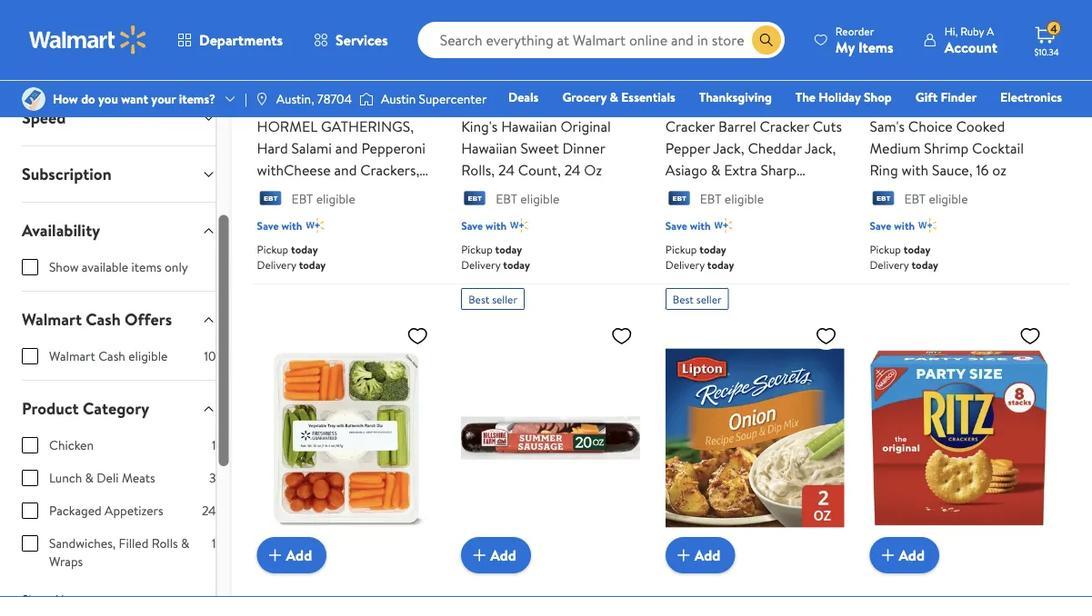 Task type: locate. For each thing, give the bounding box(es) containing it.
2 best from the left
[[673, 292, 694, 307]]

$ left 7
[[465, 83, 472, 103]]

1 horizontal spatial 8
[[883, 80, 896, 110]]

2 pickup today delivery today from the left
[[462, 242, 530, 273]]

ebt eligible for $ 8 98 56.1 ¢/oz sam's choice cooked medium shrimp cocktail ring with sauce, 16 oz
[[905, 190, 969, 208]]

pickup today delivery today for $ 7 66 31.9 ¢/oz king's hawaiian original hawaiian sweet dinner rolls, 24 count, 24 oz
[[462, 242, 530, 273]]

0 horizontal spatial cheddar
[[666, 182, 720, 202]]

0 vertical spatial 48
[[691, 83, 709, 103]]

1 seller from the left
[[492, 292, 518, 307]]

& right rolls
[[181, 535, 190, 553]]

ebt
[[292, 190, 313, 208], [496, 190, 518, 208], [701, 190, 722, 208], [905, 190, 926, 208]]

holiday
[[819, 88, 861, 106]]

eligible down count,
[[521, 190, 560, 208]]

delivery
[[257, 258, 296, 273], [462, 258, 501, 273], [666, 258, 705, 273], [870, 258, 910, 273]]

3 ebt from the left
[[701, 190, 722, 208]]

$ inside $ 8 48 53.0 ¢/oz cracker barrel cracker cuts pepper jack, cheddar jack, asiago & extra sharp cheddar cheese slice variety pack, 48 ct tray
[[670, 83, 677, 103]]

asiago
[[666, 160, 708, 180]]

0 vertical spatial cash
[[86, 309, 121, 331]]

sauce,
[[933, 160, 973, 180]]

items
[[859, 37, 894, 57]]

78704
[[317, 90, 352, 108]]

fashion
[[787, 114, 830, 132]]

ebt image down withcheese in the left of the page
[[257, 191, 284, 209]]

98 left gift
[[896, 83, 912, 103]]

lunch
[[49, 470, 82, 487]]

hawaiian up sweet
[[502, 116, 558, 136]]

2 cracker from the left
[[760, 116, 810, 136]]

1 ebt image from the left
[[462, 191, 489, 209]]

0 vertical spatial and
[[336, 138, 358, 158]]

ebt for $ 13 98 49.9 ¢/oz hormel gatherings, hard salami and pepperoni withcheese and crackers, 28oz deli party tray
[[292, 190, 313, 208]]

austin
[[381, 90, 416, 108]]

56.1
[[919, 87, 942, 107]]

& left extra on the top of the page
[[711, 160, 721, 180]]

1 vertical spatial shop
[[679, 114, 707, 132]]

and up party
[[334, 160, 357, 180]]

Show available items only checkbox
[[22, 259, 38, 276]]

ebt down medium
[[905, 190, 926, 208]]

2 ebt from the left
[[496, 190, 518, 208]]

eligible down sauce,
[[930, 190, 969, 208]]

3 ¢/oz from the left
[[746, 87, 773, 107]]

tray right ct
[[787, 204, 813, 224]]

cash up walmart cash eligible
[[86, 309, 121, 331]]

pickup today delivery today down ring
[[870, 242, 939, 273]]

1 jack, from the left
[[714, 138, 745, 158]]

0 horizontal spatial 48
[[691, 83, 709, 103]]

4 ¢/oz from the left
[[946, 87, 973, 107]]

deals
[[509, 88, 539, 106]]

austin supercenter
[[381, 90, 487, 108]]

1 horizontal spatial ebt image
[[870, 191, 898, 209]]

ebt image down asiago
[[666, 191, 693, 209]]

king's hawaiian original hawaiian sweet dinner rolls, 24 count, 24 oz image
[[462, 0, 640, 32]]

1 ebt image from the left
[[257, 191, 284, 209]]

$ left 13
[[261, 83, 268, 103]]

save with down ring
[[870, 218, 916, 234]]

ebt eligible for $ 7 66 31.9 ¢/oz king's hawaiian original hawaiian sweet dinner rolls, 24 count, 24 oz
[[496, 190, 560, 208]]

add to cart image
[[673, 17, 695, 39], [469, 545, 491, 567], [673, 545, 695, 567]]

shop up pepper
[[679, 114, 707, 132]]

¢/oz for $ 7 66 31.9 ¢/oz king's hawaiian original hawaiian sweet dinner rolls, 24 count, 24 oz
[[535, 87, 562, 107]]

eligible down extra on the top of the page
[[725, 190, 764, 208]]

pickup today delivery today down variety
[[666, 242, 735, 273]]

add button
[[257, 10, 327, 46], [462, 10, 531, 46], [666, 10, 736, 46], [870, 10, 940, 46], [257, 538, 327, 574], [462, 538, 531, 574], [666, 538, 736, 574], [870, 538, 940, 574]]

walmart plus image down sauce,
[[919, 217, 938, 235]]

1 best seller from the left
[[469, 292, 518, 307]]

1 walmart plus image from the left
[[715, 217, 733, 235]]

ebt image down ring
[[870, 191, 898, 209]]

4 delivery from the left
[[870, 258, 910, 273]]

shop inside the "the holiday shop" link
[[864, 88, 892, 106]]

product category
[[22, 398, 149, 420]]

today
[[291, 242, 318, 258], [496, 242, 523, 258], [700, 242, 727, 258], [904, 242, 931, 258], [299, 258, 326, 273], [503, 258, 530, 273], [708, 258, 735, 273], [912, 258, 939, 273]]

0 vertical spatial tray
[[356, 182, 382, 202]]

$ up toy
[[670, 83, 677, 103]]

¢/oz right 31.9 at the top left of the page
[[535, 87, 562, 107]]

3 pickup today delivery today from the left
[[666, 242, 735, 273]]

0 horizontal spatial ebt image
[[257, 191, 284, 209]]

ebt left cheese
[[701, 190, 722, 208]]

the
[[796, 88, 816, 106]]

24 right rolls,
[[499, 160, 515, 180]]

0 horizontal spatial  image
[[22, 87, 46, 111]]

1 vertical spatial tray
[[787, 204, 813, 224]]

best seller
[[469, 292, 518, 307], [673, 292, 722, 307]]

0 vertical spatial shop
[[864, 88, 892, 106]]

1 vertical spatial 1
[[212, 535, 216, 553]]

delivery for $ 13 98 49.9 ¢/oz hormel gatherings, hard salami and pepperoni withcheese and crackers, 28oz deli party tray
[[257, 258, 296, 273]]

tray
[[356, 182, 382, 202], [787, 204, 813, 224]]

toy shop link
[[649, 113, 715, 132]]

8 inside $ 8 48 53.0 ¢/oz cracker barrel cracker cuts pepper jack, cheddar jack, asiago & extra sharp cheddar cheese slice variety pack, 48 ct tray
[[679, 80, 691, 110]]

best
[[469, 292, 490, 307], [673, 292, 694, 307]]

2 $ from the left
[[465, 83, 472, 103]]

show available items only
[[49, 258, 188, 276]]

ebt image
[[257, 191, 284, 209], [870, 191, 898, 209]]

$ inside $ 8 98 56.1 ¢/oz sam's choice cooked medium shrimp cocktail ring with sauce, 16 oz
[[874, 83, 881, 103]]

¢/oz right 49.9
[[343, 87, 370, 107]]

cracker up pepper
[[666, 116, 715, 136]]

fashion link
[[779, 113, 838, 132]]

deals link
[[500, 87, 547, 107]]

1 up 3
[[212, 437, 216, 455]]

walmart inside dropdown button
[[22, 309, 82, 331]]

add to favorites list, freshness guaranteed vegetable tray with buttermilk ranch dip, 20 oz image
[[407, 325, 429, 348]]

walmart+
[[1009, 114, 1063, 132]]

2 delivery from the left
[[462, 258, 501, 273]]

24
[[499, 160, 515, 180], [565, 160, 581, 180], [202, 502, 216, 520]]

walmart plus image down count,
[[511, 217, 529, 235]]

 image for austin, 78704
[[255, 92, 269, 106]]

0 horizontal spatial tray
[[356, 182, 382, 202]]

with down ring
[[895, 218, 916, 234]]

subscription tab
[[7, 147, 231, 202]]

walmart plus image for $ 8 98 56.1 ¢/oz sam's choice cooked medium shrimp cocktail ring with sauce, 16 oz
[[919, 217, 938, 235]]

sandwiches,
[[49, 535, 116, 553]]

add to favorites list, ritz original crackers, party size, 27.4 oz image
[[1020, 325, 1042, 348]]

with down rolls,
[[486, 218, 507, 234]]

thanksgiving link
[[691, 87, 781, 107]]

with for $ 8 98 56.1 ¢/oz sam's choice cooked medium shrimp cocktail ring with sauce, 16 oz
[[895, 218, 916, 234]]

walmart plus image down party
[[306, 217, 324, 235]]

hormel gatherings, hard salami and pepperoni withcheese and crackers,  28oz deli party tray image
[[257, 0, 436, 32]]

with for $ 13 98 49.9 ¢/oz hormel gatherings, hard salami and pepperoni withcheese and crackers, 28oz deli party tray
[[282, 218, 303, 234]]

deli down withcheese in the left of the page
[[291, 182, 316, 202]]

pickup down ring
[[870, 242, 902, 258]]

walmart plus image right variety
[[715, 217, 733, 235]]

hillshire farm hardwood smoked summer sausage, 20 oz image
[[462, 318, 640, 560]]

48
[[691, 83, 709, 103], [751, 204, 768, 224]]

2 save with from the left
[[462, 218, 507, 234]]

cheddar up variety
[[666, 182, 720, 202]]

with for $ 7 66 31.9 ¢/oz king's hawaiian original hawaiian sweet dinner rolls, 24 count, 24 oz
[[486, 218, 507, 234]]

1 ¢/oz from the left
[[343, 87, 370, 107]]

1 right rolls
[[212, 535, 216, 553]]

0 horizontal spatial 98
[[289, 83, 305, 103]]

best for hillshire farm hardwood smoked summer sausage, 20 oz image
[[469, 292, 490, 307]]

items?
[[179, 90, 216, 108]]

4 ebt from the left
[[905, 190, 926, 208]]

gift finder link
[[908, 87, 986, 107]]

hormel
[[257, 116, 318, 136]]

& right lunch
[[85, 470, 94, 487]]

$ inside $ 13 98 49.9 ¢/oz hormel gatherings, hard salami and pepperoni withcheese and crackers, 28oz deli party tray
[[261, 83, 268, 103]]

1 vertical spatial walmart
[[49, 348, 95, 365]]

with left pack,
[[690, 218, 711, 234]]

save with left pack,
[[666, 218, 711, 234]]

cracker down the
[[760, 116, 810, 136]]

$ 7 66 31.9 ¢/oz king's hawaiian original hawaiian sweet dinner rolls, 24 count, 24 oz
[[462, 80, 611, 180]]

1 pickup from the left
[[257, 242, 289, 258]]

 image right |
[[255, 92, 269, 106]]

1 vertical spatial 48
[[751, 204, 768, 224]]

0 horizontal spatial walmart plus image
[[306, 217, 324, 235]]

ebt eligible down sauce,
[[905, 190, 969, 208]]

8 inside $ 8 98 56.1 ¢/oz sam's choice cooked medium shrimp cocktail ring with sauce, 16 oz
[[883, 80, 896, 110]]

walmart cash eligible
[[49, 348, 168, 365]]

walmart for walmart cash eligible
[[49, 348, 95, 365]]

 image left how
[[22, 87, 46, 111]]

1 horizontal spatial cheddar
[[749, 138, 802, 158]]

0 vertical spatial 1
[[212, 437, 216, 455]]

1 save from the left
[[257, 218, 279, 234]]

& inside $ 8 48 53.0 ¢/oz cracker barrel cracker cuts pepper jack, cheddar jack, asiago & extra sharp cheddar cheese slice variety pack, 48 ct tray
[[711, 160, 721, 180]]

98 inside $ 8 98 56.1 ¢/oz sam's choice cooked medium shrimp cocktail ring with sauce, 16 oz
[[896, 83, 912, 103]]

1 98 from the left
[[289, 83, 305, 103]]

save
[[257, 218, 279, 234], [462, 218, 483, 234], [666, 218, 688, 234], [870, 218, 892, 234]]

add to favorites list, hillshire farm hardwood smoked summer sausage, 20 oz image
[[611, 325, 633, 348]]

party
[[319, 182, 353, 202]]

4 save with from the left
[[870, 218, 916, 234]]

$ inside $ 7 66 31.9 ¢/oz king's hawaiian original hawaiian sweet dinner rolls, 24 count, 24 oz
[[465, 83, 472, 103]]

1 ebt from the left
[[292, 190, 313, 208]]

4 pickup today delivery today from the left
[[870, 242, 939, 273]]

walmart cash offers button
[[7, 292, 231, 348]]

1 horizontal spatial best seller
[[673, 292, 722, 307]]

save with down 28oz
[[257, 218, 303, 234]]

¢/oz inside $ 13 98 49.9 ¢/oz hormel gatherings, hard salami and pepperoni withcheese and crackers, 28oz deli party tray
[[343, 87, 370, 107]]

ebt image for 7
[[462, 191, 489, 209]]

how
[[53, 90, 78, 108]]

pickup down 28oz
[[257, 242, 289, 258]]

shop
[[864, 88, 892, 106], [679, 114, 707, 132]]

save with down rolls,
[[462, 218, 507, 234]]

walmart down show in the top left of the page
[[22, 309, 82, 331]]

deli left meats
[[97, 470, 119, 487]]

98 inside $ 13 98 49.9 ¢/oz hormel gatherings, hard salami and pepperoni withcheese and crackers, 28oz deli party tray
[[289, 83, 305, 103]]

availability
[[22, 219, 100, 242]]

ebt eligible down withcheese in the left of the page
[[292, 190, 356, 208]]

seller for hillshire farm hardwood smoked summer sausage, 20 oz image
[[492, 292, 518, 307]]

ebt eligible down count,
[[496, 190, 560, 208]]

delivery for $ 8 48 53.0 ¢/oz cracker barrel cracker cuts pepper jack, cheddar jack, asiago & extra sharp cheddar cheese slice variety pack, 48 ct tray
[[666, 258, 705, 273]]

pepper
[[666, 138, 711, 158]]

gift finder
[[916, 88, 977, 106]]

subscription
[[22, 163, 112, 186]]

1 vertical spatial cash
[[98, 348, 125, 365]]

1 horizontal spatial cracker
[[760, 116, 810, 136]]

4 save from the left
[[870, 218, 892, 234]]

8 up toy shop link
[[679, 80, 691, 110]]

one
[[923, 114, 951, 132]]

0 horizontal spatial walmart plus image
[[715, 217, 733, 235]]

¢/oz up home
[[746, 87, 773, 107]]

category
[[83, 398, 149, 420]]

oz
[[585, 160, 603, 180]]

0 horizontal spatial 8
[[679, 80, 691, 110]]

jack, down cuts
[[805, 138, 837, 158]]

1 horizontal spatial walmart plus image
[[919, 217, 938, 235]]

shop up registry link
[[864, 88, 892, 106]]

debit
[[954, 114, 985, 132]]

and down gatherings,
[[336, 138, 358, 158]]

& right grocery
[[610, 88, 619, 106]]

speed button
[[7, 90, 231, 146]]

1 8 from the left
[[679, 80, 691, 110]]

¢/oz up one debit on the right top of page
[[946, 87, 973, 107]]

1 horizontal spatial ebt image
[[666, 191, 693, 209]]

1 horizontal spatial shop
[[864, 88, 892, 106]]

0 vertical spatial deli
[[291, 182, 316, 202]]

1 horizontal spatial seller
[[697, 292, 722, 307]]

add to cart image for lipton recipe secrets onion dry soup and dip mix, 2 oz, 2 pack image
[[673, 545, 695, 567]]

1 horizontal spatial best
[[673, 292, 694, 307]]

1 horizontal spatial 48
[[751, 204, 768, 224]]

1 horizontal spatial tray
[[787, 204, 813, 224]]

pickup today delivery today down 28oz
[[257, 242, 326, 273]]

0 horizontal spatial jack,
[[714, 138, 745, 158]]

variety
[[666, 204, 711, 224]]

0 horizontal spatial seller
[[492, 292, 518, 307]]

2 walmart plus image from the left
[[919, 217, 938, 235]]

ebt eligible down extra on the top of the page
[[701, 190, 764, 208]]

seller for lipton recipe secrets onion dry soup and dip mix, 2 oz, 2 pack image
[[697, 292, 722, 307]]

None checkbox
[[22, 438, 38, 454], [22, 470, 38, 487], [22, 503, 38, 520], [22, 438, 38, 454], [22, 470, 38, 487], [22, 503, 38, 520]]

clear search field text image
[[731, 33, 745, 47]]

2 98 from the left
[[896, 83, 912, 103]]

4 ebt eligible from the left
[[905, 190, 969, 208]]

0 horizontal spatial shop
[[679, 114, 707, 132]]

walmart plus image
[[715, 217, 733, 235], [919, 217, 938, 235]]

add to favorites list, lipton recipe secrets onion dry soup and dip mix, 2 oz, 2 pack image
[[816, 325, 838, 348]]

3 ebt eligible from the left
[[701, 190, 764, 208]]

3 pickup from the left
[[666, 242, 697, 258]]

8 up registry
[[883, 80, 896, 110]]

1 delivery from the left
[[257, 258, 296, 273]]

lipton recipe secrets onion dry soup and dip mix, 2 oz, 2 pack image
[[666, 318, 845, 560]]

0 horizontal spatial deli
[[97, 470, 119, 487]]

0 horizontal spatial best
[[469, 292, 490, 307]]

1 horizontal spatial walmart plus image
[[511, 217, 529, 235]]

& inside sandwiches, filled rolls & wraps
[[181, 535, 190, 553]]

0 horizontal spatial 24
[[202, 502, 216, 520]]

¢/oz inside $ 7 66 31.9 ¢/oz king's hawaiian original hawaiian sweet dinner rolls, 24 count, 24 oz
[[535, 87, 562, 107]]

pickup today delivery today down rolls,
[[462, 242, 530, 273]]

1 save with from the left
[[257, 218, 303, 234]]

1 horizontal spatial deli
[[291, 182, 316, 202]]

walmart image
[[29, 25, 147, 55]]

48 left 53.0
[[691, 83, 709, 103]]

reorder
[[836, 23, 875, 39]]

ebt image down rolls,
[[462, 191, 489, 209]]

1 $ from the left
[[261, 83, 268, 103]]

with
[[902, 160, 929, 180], [282, 218, 303, 234], [486, 218, 507, 234], [690, 218, 711, 234], [895, 218, 916, 234]]

98 left 49.9
[[289, 83, 305, 103]]

8 for $ 8 98 56.1 ¢/oz sam's choice cooked medium shrimp cocktail ring with sauce, 16 oz
[[883, 80, 896, 110]]

add to cart image
[[264, 17, 286, 39], [469, 17, 491, 39], [264, 545, 286, 567], [878, 545, 899, 567]]

4 $ from the left
[[874, 83, 881, 103]]

save down rolls,
[[462, 218, 483, 234]]

2 save from the left
[[462, 218, 483, 234]]

1 vertical spatial deli
[[97, 470, 119, 487]]

hi,
[[945, 23, 959, 39]]

¢/oz inside $ 8 98 56.1 ¢/oz sam's choice cooked medium shrimp cocktail ring with sauce, 16 oz
[[946, 87, 973, 107]]

None checkbox
[[22, 349, 38, 365], [22, 536, 38, 552], [22, 349, 38, 365], [22, 536, 38, 552]]

shop inside electronics toy shop
[[679, 114, 707, 132]]

the holiday shop link
[[788, 87, 901, 107]]

 image
[[359, 90, 374, 108]]

add
[[286, 18, 312, 38], [491, 18, 517, 38], [695, 18, 721, 38], [899, 18, 925, 38], [286, 546, 312, 566], [491, 546, 517, 566], [695, 546, 721, 566], [899, 546, 925, 566]]

with for $ 8 48 53.0 ¢/oz cracker barrel cracker cuts pepper jack, cheddar jack, asiago & extra sharp cheddar cheese slice variety pack, 48 ct tray
[[690, 218, 711, 234]]

austin, 78704
[[277, 90, 352, 108]]

ebt down withcheese in the left of the page
[[292, 190, 313, 208]]

with down medium
[[902, 160, 929, 180]]

eligible down withcheese in the left of the page
[[316, 190, 356, 208]]

2 ¢/oz from the left
[[535, 87, 562, 107]]

availability tab
[[7, 203, 231, 258]]

0 vertical spatial walmart
[[22, 309, 82, 331]]

hawaiian down king's
[[462, 138, 518, 158]]

cash down "walmart cash offers"
[[98, 348, 125, 365]]

ebt eligible for $ 8 48 53.0 ¢/oz cracker barrel cracker cuts pepper jack, cheddar jack, asiago & extra sharp cheddar cheese slice variety pack, 48 ct tray
[[701, 190, 764, 208]]

pickup down variety
[[666, 242, 697, 258]]

3 save from the left
[[666, 218, 688, 234]]

with down 28oz
[[282, 218, 303, 234]]

 image
[[22, 87, 46, 111], [255, 92, 269, 106]]

48 left ct
[[751, 204, 768, 224]]

jack, down barrel
[[714, 138, 745, 158]]

cash for offers
[[86, 309, 121, 331]]

1 pickup today delivery today from the left
[[257, 242, 326, 273]]

2 pickup from the left
[[462, 242, 493, 258]]

save for $ 7 66 31.9 ¢/oz king's hawaiian original hawaiian sweet dinner rolls, 24 count, 24 oz
[[462, 218, 483, 234]]

2 1 from the top
[[212, 535, 216, 553]]

4 pickup from the left
[[870, 242, 902, 258]]

3 save with from the left
[[666, 218, 711, 234]]

1 1 from the top
[[212, 437, 216, 455]]

want
[[121, 90, 148, 108]]

registry
[[853, 114, 900, 132]]

2 ebt eligible from the left
[[496, 190, 560, 208]]

0 vertical spatial cheddar
[[749, 138, 802, 158]]

2 seller from the left
[[697, 292, 722, 307]]

services button
[[299, 18, 404, 62]]

1 horizontal spatial 98
[[896, 83, 912, 103]]

$ for $ 7 66 31.9 ¢/oz king's hawaiian original hawaiian sweet dinner rolls, 24 count, 24 oz
[[465, 83, 472, 103]]

24 left oz
[[565, 160, 581, 180]]

save down 28oz
[[257, 218, 279, 234]]

show
[[49, 258, 79, 276]]

3 delivery from the left
[[666, 258, 705, 273]]

walmart cash offers tab
[[7, 292, 231, 348]]

1 cracker from the left
[[666, 116, 715, 136]]

1 ebt eligible from the left
[[292, 190, 356, 208]]

ebt image
[[462, 191, 489, 209], [666, 191, 693, 209]]

1 walmart plus image from the left
[[306, 217, 324, 235]]

best seller for lipton recipe secrets onion dry soup and dip mix, 2 oz, 2 pack image
[[673, 292, 722, 307]]

2 ebt image from the left
[[870, 191, 898, 209]]

product category group
[[22, 437, 216, 586]]

walmart plus image
[[306, 217, 324, 235], [511, 217, 529, 235]]

53.0
[[716, 87, 743, 107]]

pickup down rolls,
[[462, 242, 493, 258]]

tray inside $ 8 48 53.0 ¢/oz cracker barrel cracker cuts pepper jack, cheddar jack, asiago & extra sharp cheddar cheese slice variety pack, 48 ct tray
[[787, 204, 813, 224]]

0 horizontal spatial ebt image
[[462, 191, 489, 209]]

0 horizontal spatial best seller
[[469, 292, 518, 307]]

eligible for $ 8 48 53.0 ¢/oz cracker barrel cracker cuts pepper jack, cheddar jack, asiago & extra sharp cheddar cheese slice variety pack, 48 ct tray
[[725, 190, 764, 208]]

2 8 from the left
[[883, 80, 896, 110]]

pickup for $ 7 66 31.9 ¢/oz king's hawaiian original hawaiian sweet dinner rolls, 24 count, 24 oz
[[462, 242, 493, 258]]

Walmart Site-Wide search field
[[418, 22, 785, 58]]

$ 13 98 49.9 ¢/oz hormel gatherings, hard salami and pepperoni withcheese and crackers, 28oz deli party tray
[[257, 80, 426, 202]]

subscription button
[[7, 147, 231, 202]]

items
[[132, 258, 162, 276]]

1 vertical spatial cheddar
[[666, 182, 720, 202]]

2 best seller from the left
[[673, 292, 722, 307]]

24 down 3
[[202, 502, 216, 520]]

pickup today delivery today for $ 8 48 53.0 ¢/oz cracker barrel cracker cuts pepper jack, cheddar jack, asiago & extra sharp cheddar cheese slice variety pack, 48 ct tray
[[666, 242, 735, 273]]

1 horizontal spatial  image
[[255, 92, 269, 106]]

2 walmart plus image from the left
[[511, 217, 529, 235]]

sam's choice cooked medium shrimp cocktail ring with sauce, 16 oz image
[[870, 0, 1049, 32]]

save left pack,
[[666, 218, 688, 234]]

tray down "crackers,"
[[356, 182, 382, 202]]

slice
[[774, 182, 803, 202]]

1 best from the left
[[469, 292, 490, 307]]

pickup for $ 13 98 49.9 ¢/oz hormel gatherings, hard salami and pepperoni withcheese and crackers, 28oz deli party tray
[[257, 242, 289, 258]]

1 horizontal spatial jack,
[[805, 138, 837, 158]]

$ up registry link
[[874, 83, 881, 103]]

cheddar up the sharp
[[749, 138, 802, 158]]

2 ebt image from the left
[[666, 191, 693, 209]]

cash inside walmart cash offers dropdown button
[[86, 309, 121, 331]]

walmart down "walmart cash offers"
[[49, 348, 95, 365]]

0 horizontal spatial cracker
[[666, 116, 715, 136]]

3 $ from the left
[[670, 83, 677, 103]]

¢/oz inside $ 8 48 53.0 ¢/oz cracker barrel cracker cuts pepper jack, cheddar jack, asiago & extra sharp cheddar cheese slice variety pack, 48 ct tray
[[746, 87, 773, 107]]

lunch & deli meats
[[49, 470, 155, 487]]

save down ring
[[870, 218, 892, 234]]

medium
[[870, 138, 921, 158]]

dinner
[[563, 138, 606, 158]]

ebt down $ 7 66 31.9 ¢/oz king's hawaiian original hawaiian sweet dinner rolls, 24 count, 24 oz
[[496, 190, 518, 208]]

2 horizontal spatial 24
[[565, 160, 581, 180]]

cracker
[[666, 116, 715, 136], [760, 116, 810, 136]]



Task type: vqa. For each thing, say whether or not it's contained in the screenshot.
Year
no



Task type: describe. For each thing, give the bounding box(es) containing it.
gift
[[916, 88, 938, 106]]

save with for $ 8 98 56.1 ¢/oz sam's choice cooked medium shrimp cocktail ring with sauce, 16 oz
[[870, 218, 916, 234]]

shop for holiday
[[864, 88, 892, 106]]

walmart cash offers
[[22, 309, 172, 331]]

$ 8 98 56.1 ¢/oz sam's choice cooked medium shrimp cocktail ring with sauce, 16 oz
[[870, 80, 1025, 180]]

save for $ 8 48 53.0 ¢/oz cracker barrel cracker cuts pepper jack, cheddar jack, asiago & extra sharp cheddar cheese slice variety pack, 48 ct tray
[[666, 218, 688, 234]]

rolls
[[152, 535, 178, 553]]

ct
[[771, 204, 784, 224]]

ruby
[[961, 23, 985, 39]]

save for $ 13 98 49.9 ¢/oz hormel gatherings, hard salami and pepperoni withcheese and crackers, 28oz deli party tray
[[257, 218, 279, 234]]

wraps
[[49, 553, 83, 571]]

rolls,
[[462, 160, 495, 180]]

product category tab
[[7, 381, 231, 437]]

Search search field
[[418, 22, 785, 58]]

pickup today delivery today for $ 8 98 56.1 ¢/oz sam's choice cooked medium shrimp cocktail ring with sauce, 16 oz
[[870, 242, 939, 273]]

a
[[988, 23, 995, 39]]

66
[[485, 83, 501, 103]]

eligible for $ 8 98 56.1 ¢/oz sam's choice cooked medium shrimp cocktail ring with sauce, 16 oz
[[930, 190, 969, 208]]

deli inside $ 13 98 49.9 ¢/oz hormel gatherings, hard salami and pepperoni withcheese and crackers, 28oz deli party tray
[[291, 182, 316, 202]]

pickup for $ 8 48 53.0 ¢/oz cracker barrel cracker cuts pepper jack, cheddar jack, asiago & extra sharp cheddar cheese slice variety pack, 48 ct tray
[[666, 242, 697, 258]]

departments button
[[162, 18, 299, 62]]

ritz original crackers, party size, 27.4 oz image
[[870, 318, 1049, 560]]

ebt for $ 8 98 56.1 ¢/oz sam's choice cooked medium shrimp cocktail ring with sauce, 16 oz
[[905, 190, 926, 208]]

ebt image for 13
[[257, 191, 284, 209]]

$ for $ 13 98 49.9 ¢/oz hormel gatherings, hard salami and pepperoni withcheese and crackers, 28oz deli party tray
[[261, 83, 268, 103]]

cooked
[[957, 116, 1006, 136]]

offers
[[125, 309, 172, 331]]

gatherings,
[[321, 116, 414, 136]]

pickup today delivery today for $ 13 98 49.9 ¢/oz hormel gatherings, hard salami and pepperoni withcheese and crackers, 28oz deli party tray
[[257, 242, 326, 273]]

cuts
[[813, 116, 843, 136]]

save with for $ 13 98 49.9 ¢/oz hormel gatherings, hard salami and pepperoni withcheese and crackers, 28oz deli party tray
[[257, 218, 303, 234]]

shop for toy
[[679, 114, 707, 132]]

0 vertical spatial hawaiian
[[502, 116, 558, 136]]

appetizers
[[105, 502, 164, 520]]

|
[[245, 90, 247, 108]]

packaged appetizers
[[49, 502, 164, 520]]

your
[[151, 90, 176, 108]]

31.9
[[509, 87, 532, 107]]

walmart for walmart cash offers
[[22, 309, 82, 331]]

ebt for $ 8 48 53.0 ¢/oz cracker barrel cracker cuts pepper jack, cheddar jack, asiago & extra sharp cheddar cheese slice variety pack, 48 ct tray
[[701, 190, 722, 208]]

only
[[165, 258, 188, 276]]

with inside $ 8 98 56.1 ¢/oz sam's choice cooked medium shrimp cocktail ring with sauce, 16 oz
[[902, 160, 929, 180]]

pepperoni
[[362, 138, 426, 158]]

¢/oz for $ 8 98 56.1 ¢/oz sam's choice cooked medium shrimp cocktail ring with sauce, 16 oz
[[946, 87, 973, 107]]

freshness guaranteed vegetable tray with buttermilk ranch dip, 20 oz image
[[257, 318, 436, 560]]

ebt eligible for $ 13 98 49.9 ¢/oz hormel gatherings, hard salami and pepperoni withcheese and crackers, 28oz deli party tray
[[292, 190, 356, 208]]

$ for $ 8 48 53.0 ¢/oz cracker barrel cracker cuts pepper jack, cheddar jack, asiago & extra sharp cheddar cheese slice variety pack, 48 ct tray
[[670, 83, 677, 103]]

deli inside product category group
[[97, 470, 119, 487]]

salami
[[292, 138, 332, 158]]

7
[[474, 80, 485, 110]]

best for lipton recipe secrets onion dry soup and dip mix, 2 oz, 2 pack image
[[673, 292, 694, 307]]

sharp
[[761, 160, 797, 180]]

walmart plus image for 13
[[306, 217, 324, 235]]

save with for $ 7 66 31.9 ¢/oz king's hawaiian original hawaiian sweet dinner rolls, 24 count, 24 oz
[[462, 218, 507, 234]]

8 for $ 8 48 53.0 ¢/oz cracker barrel cracker cuts pepper jack, cheddar jack, asiago & extra sharp cheddar cheese slice variety pack, 48 ct tray
[[679, 80, 691, 110]]

one debit
[[923, 114, 985, 132]]

1 horizontal spatial 24
[[499, 160, 515, 180]]

pickup for $ 8 98 56.1 ¢/oz sam's choice cooked medium shrimp cocktail ring with sauce, 16 oz
[[870, 242, 902, 258]]

available
[[82, 258, 128, 276]]

my
[[836, 37, 855, 57]]

ebt image for 8
[[666, 191, 693, 209]]

grocery & essentials link
[[555, 87, 684, 107]]

¢/oz for $ 13 98 49.9 ¢/oz hormel gatherings, hard salami and pepperoni withcheese and crackers, 28oz deli party tray
[[343, 87, 370, 107]]

the holiday shop
[[796, 88, 892, 106]]

eligible down offers
[[129, 348, 168, 365]]

toy
[[657, 114, 676, 132]]

$ 8 48 53.0 ¢/oz cracker barrel cracker cuts pepper jack, cheddar jack, asiago & extra sharp cheddar cheese slice variety pack, 48 ct tray
[[666, 80, 843, 224]]

home link
[[722, 113, 772, 132]]

delivery for $ 8 98 56.1 ¢/oz sam's choice cooked medium shrimp cocktail ring with sauce, 16 oz
[[870, 258, 910, 273]]

walmart plus image for 7
[[511, 217, 529, 235]]

$10.34
[[1035, 46, 1060, 58]]

filled
[[119, 535, 149, 553]]

98 for 8
[[896, 83, 912, 103]]

oz
[[993, 160, 1007, 180]]

services
[[336, 30, 388, 50]]

meats
[[122, 470, 155, 487]]

ebt image for 8
[[870, 191, 898, 209]]

$ for $ 8 98 56.1 ¢/oz sam's choice cooked medium shrimp cocktail ring with sauce, 16 oz
[[874, 83, 881, 103]]

cheese
[[723, 182, 770, 202]]

¢/oz for $ 8 48 53.0 ¢/oz cracker barrel cracker cuts pepper jack, cheddar jack, asiago & extra sharp cheddar cheese slice variety pack, 48 ct tray
[[746, 87, 773, 107]]

28oz
[[257, 182, 287, 202]]

3
[[209, 470, 216, 487]]

walmart plus image for $ 8 48 53.0 ¢/oz cracker barrel cracker cuts pepper jack, cheddar jack, asiago & extra sharp cheddar cheese slice variety pack, 48 ct tray
[[715, 217, 733, 235]]

registry link
[[845, 113, 908, 132]]

1 for sandwiches, filled rolls & wraps
[[212, 535, 216, 553]]

king's
[[462, 116, 498, 136]]

sandwiches, filled rolls & wraps
[[49, 535, 190, 571]]

4
[[1051, 21, 1058, 36]]

24 inside product category group
[[202, 502, 216, 520]]

2 jack, from the left
[[805, 138, 837, 158]]

eligible for $ 13 98 49.9 ¢/oz hormel gatherings, hard salami and pepperoni withcheese and crackers, 28oz deli party tray
[[316, 190, 356, 208]]

thanksgiving
[[700, 88, 772, 106]]

49.9
[[313, 87, 339, 107]]

pack,
[[714, 204, 747, 224]]

essentials
[[622, 88, 676, 106]]

cocktail
[[973, 138, 1025, 158]]

austin,
[[277, 90, 314, 108]]

how do you want your items?
[[53, 90, 216, 108]]

best seller for hillshire farm hardwood smoked summer sausage, 20 oz image
[[469, 292, 518, 307]]

save with for $ 8 48 53.0 ¢/oz cracker barrel cracker cuts pepper jack, cheddar jack, asiago & extra sharp cheddar cheese slice variety pack, 48 ct tray
[[666, 218, 711, 234]]

16
[[977, 160, 990, 180]]

original
[[561, 116, 611, 136]]

do
[[81, 90, 95, 108]]

product
[[22, 398, 79, 420]]

search icon image
[[760, 33, 774, 47]]

shrimp
[[925, 138, 969, 158]]

cash for eligible
[[98, 348, 125, 365]]

98 for 13
[[289, 83, 305, 103]]

barrel
[[719, 116, 757, 136]]

departments
[[199, 30, 283, 50]]

sweet
[[521, 138, 559, 158]]

 image for how do you want your items?
[[22, 87, 46, 111]]

speed
[[22, 106, 66, 129]]

count,
[[519, 160, 561, 180]]

supercenter
[[419, 90, 487, 108]]

eligible for $ 7 66 31.9 ¢/oz king's hawaiian original hawaiian sweet dinner rolls, 24 count, 24 oz
[[521, 190, 560, 208]]

add to cart image for hillshire farm hardwood smoked summer sausage, 20 oz image
[[469, 545, 491, 567]]

1 vertical spatial hawaiian
[[462, 138, 518, 158]]

speed tab
[[7, 90, 231, 146]]

cracker barrel cracker cuts pepper jack, cheddar jack, asiago & extra sharp cheddar cheese slice variety pack, 48 ct tray image
[[666, 0, 845, 32]]

extra
[[725, 160, 758, 180]]

1 for chicken
[[212, 437, 216, 455]]

& inside grocery & essentials link
[[610, 88, 619, 106]]

1 vertical spatial and
[[334, 160, 357, 180]]

crackers,
[[361, 160, 420, 180]]

product category button
[[7, 381, 231, 437]]

availability button
[[7, 203, 231, 258]]

save for $ 8 98 56.1 ¢/oz sam's choice cooked medium shrimp cocktail ring with sauce, 16 oz
[[870, 218, 892, 234]]

electronics
[[1001, 88, 1063, 106]]

ebt for $ 7 66 31.9 ¢/oz king's hawaiian original hawaiian sweet dinner rolls, 24 count, 24 oz
[[496, 190, 518, 208]]

tray inside $ 13 98 49.9 ¢/oz hormel gatherings, hard salami and pepperoni withcheese and crackers, 28oz deli party tray
[[356, 182, 382, 202]]

electronics toy shop
[[657, 88, 1063, 132]]

choice
[[909, 116, 953, 136]]

10
[[204, 348, 216, 365]]

delivery for $ 7 66 31.9 ¢/oz king's hawaiian original hawaiian sweet dinner rolls, 24 count, 24 oz
[[462, 258, 501, 273]]

electronics link
[[993, 87, 1071, 107]]



